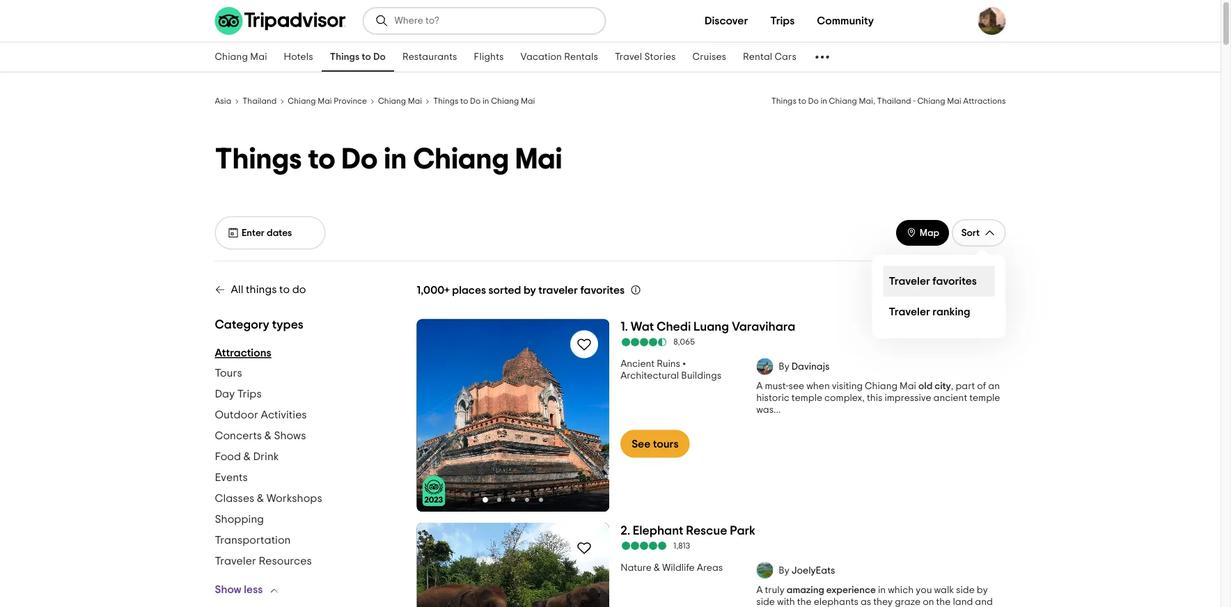 Task type: describe. For each thing, give the bounding box(es) containing it.
concerts
[[215, 430, 262, 441]]

2. elephant rescue park
[[621, 525, 756, 537]]

transportation link
[[215, 530, 291, 551]]

ruins
[[657, 359, 681, 369]]

by for 2. elephant rescue park
[[779, 566, 790, 576]]

traveler for traveler ranking
[[889, 306, 931, 318]]

on
[[923, 597, 934, 607]]

traveler ranking
[[889, 306, 971, 318]]

restaurants link
[[394, 42, 466, 72]]

asia
[[215, 97, 231, 106]]

tours
[[653, 438, 679, 450]]

in which you walk side by side with the elephants as they graze on the land an
[[757, 586, 993, 607]]

2.
[[621, 525, 630, 537]]

traveler favorites
[[889, 276, 977, 287]]

community
[[817, 15, 874, 26]]

historic
[[757, 394, 790, 403]]

community button
[[806, 7, 885, 35]]

joelyeats link
[[792, 566, 835, 576]]

ancient
[[934, 394, 968, 403]]

to down the flights link
[[460, 97, 468, 106]]

carousel of images figure
[[417, 319, 610, 512]]

day trips
[[215, 388, 262, 399]]

1 vertical spatial attractions
[[215, 348, 271, 359]]

nature
[[621, 563, 652, 573]]

sort button
[[952, 219, 1006, 247]]

by joelyeats
[[779, 566, 835, 576]]

show less
[[215, 584, 263, 595]]

elephants
[[814, 597, 859, 607]]

land
[[953, 597, 973, 607]]

0 horizontal spatial favorites
[[581, 285, 625, 296]]

tours
[[215, 367, 242, 379]]

city
[[935, 382, 951, 391]]

things to do link
[[322, 42, 394, 72]]

resources
[[259, 556, 312, 567]]

see tours
[[632, 438, 679, 450]]

trips button
[[759, 7, 806, 35]]

day trips link
[[215, 383, 262, 404]]

show less button
[[215, 583, 285, 597]]

category types
[[215, 319, 304, 331]]

0 horizontal spatial by
[[524, 285, 536, 296]]

davinajs
[[792, 362, 830, 372]]

walk
[[935, 586, 954, 595]]

vacation rentals
[[521, 52, 598, 62]]

to down rental cars link
[[799, 97, 807, 106]]

things up province
[[330, 52, 360, 62]]

8,065 link
[[621, 337, 1006, 347]]

outdoor activities
[[215, 409, 307, 420]]

rescue
[[686, 525, 727, 537]]

wildlife
[[662, 563, 695, 573]]

0 horizontal spatial side
[[757, 597, 775, 607]]

discover button
[[694, 7, 759, 35]]

4.5 of 5 bubbles image
[[621, 338, 668, 347]]

impressive
[[885, 394, 932, 403]]

elephant
[[633, 525, 684, 537]]

1 the from the left
[[797, 597, 812, 607]]

Search search field
[[395, 15, 594, 27]]

experience
[[827, 586, 876, 595]]

category
[[215, 319, 269, 331]]

see
[[632, 438, 651, 450]]

you
[[916, 586, 932, 595]]

chiang mai province
[[288, 97, 367, 106]]

vacation rentals link
[[512, 42, 607, 72]]

cars
[[775, 52, 797, 62]]

a must-see when visiting chiang mai old city
[[757, 382, 951, 391]]

classes & workshops link
[[215, 488, 322, 509]]

1 temple from the left
[[792, 394, 823, 403]]

shopping link
[[215, 509, 264, 530]]

discover
[[705, 15, 748, 26]]

davinajs link
[[792, 362, 830, 372]]

map button
[[896, 220, 950, 246]]

show
[[215, 584, 242, 595]]

enter dates button
[[215, 216, 326, 250]]

traveler
[[539, 285, 578, 296]]

profile picture image
[[978, 7, 1006, 35]]

old
[[919, 382, 933, 391]]

see
[[789, 382, 805, 391]]

food & drink
[[215, 451, 279, 462]]

an
[[989, 382, 1000, 391]]

trips inside day trips link
[[237, 388, 262, 399]]

save to a trip image
[[576, 336, 593, 353]]

buildings
[[681, 371, 722, 381]]

types
[[272, 319, 304, 331]]

by davinajs
[[779, 362, 830, 372]]

do down search image
[[373, 52, 386, 62]]

wat
[[631, 321, 654, 333]]

workshops
[[267, 493, 322, 504]]

davinajs image
[[757, 358, 773, 375]]

flights
[[474, 52, 504, 62]]

shopping
[[215, 514, 264, 525]]

2 thailand from the left
[[877, 97, 912, 106]]

& for wildlife
[[654, 563, 660, 573]]

1 vertical spatial chiang mai link
[[378, 95, 422, 106]]

0 vertical spatial things to do in chiang mai
[[433, 97, 535, 106]]

amazing
[[787, 586, 825, 595]]

trips inside trips button
[[771, 15, 795, 26]]

-
[[913, 97, 916, 106]]

classes
[[215, 493, 255, 504]]

•
[[683, 359, 686, 369]]

traveler resources
[[215, 556, 312, 567]]

things down cars
[[772, 97, 797, 106]]

1,000+ places sorted by traveler favorites
[[417, 285, 625, 296]]

all
[[231, 284, 244, 295]]

1,000+
[[417, 285, 450, 296]]

things down "restaurants"
[[433, 97, 459, 106]]



Task type: vqa. For each thing, say whether or not it's contained in the screenshot.
How
no



Task type: locate. For each thing, give the bounding box(es) containing it.
2 vertical spatial traveler
[[215, 556, 256, 567]]

travel stories
[[615, 52, 676, 62]]

0 vertical spatial traveler
[[889, 276, 931, 287]]

to up province
[[362, 52, 371, 62]]

, part of an historic temple complex, this impressive ancient temple was...
[[757, 382, 1001, 415]]

1 horizontal spatial temple
[[970, 394, 1001, 403]]

& inside 'link'
[[244, 451, 251, 462]]

province
[[334, 97, 367, 106]]

a for park
[[757, 586, 763, 595]]

0 horizontal spatial the
[[797, 597, 812, 607]]

tripadvisor image
[[215, 7, 346, 35]]

complex,
[[825, 394, 865, 403]]

1 vertical spatial side
[[757, 597, 775, 607]]

1 horizontal spatial side
[[956, 586, 975, 595]]

dates
[[267, 228, 292, 238]]

thailand right asia
[[243, 97, 277, 106]]

0 vertical spatial by
[[779, 362, 790, 372]]

a truly amazing experience
[[757, 586, 876, 595]]

varavihara
[[732, 321, 796, 333]]

1 horizontal spatial favorites
[[933, 276, 977, 287]]

1 vertical spatial by
[[977, 586, 988, 595]]

chiang mai province link
[[288, 95, 367, 106]]

list box
[[872, 255, 1006, 339]]

things down thailand link
[[215, 145, 302, 174]]

to left do
[[279, 284, 290, 295]]

rental
[[743, 52, 773, 62]]

concerts & shows
[[215, 430, 306, 441]]

luang
[[694, 321, 729, 333]]

hotels link
[[276, 42, 322, 72]]

flights link
[[466, 42, 512, 72]]

side up land
[[956, 586, 975, 595]]

1 horizontal spatial by
[[977, 586, 988, 595]]

classes & workshops
[[215, 493, 322, 504]]

drink
[[253, 451, 279, 462]]

do down province
[[342, 145, 378, 174]]

1.
[[621, 321, 628, 333]]

chiang mai
[[215, 52, 267, 62], [378, 97, 422, 106]]

&
[[264, 430, 272, 441], [244, 451, 251, 462], [257, 493, 264, 504], [654, 563, 660, 573]]

less
[[244, 584, 263, 595]]

5.0 of 5 bubbles image
[[621, 542, 668, 550]]

traveler down traveler favorites
[[889, 306, 931, 318]]

0 vertical spatial side
[[956, 586, 975, 595]]

1 vertical spatial a
[[757, 586, 763, 595]]

vacation
[[521, 52, 562, 62]]

favorites up ranking
[[933, 276, 977, 287]]

see tours link
[[621, 430, 690, 458]]

truly
[[765, 586, 785, 595]]

things
[[330, 52, 360, 62], [433, 97, 459, 106], [772, 97, 797, 106], [215, 145, 302, 174]]

travel stories link
[[607, 42, 684, 72]]

cruises link
[[684, 42, 735, 72]]

a left truly
[[757, 586, 763, 595]]

by right the davinajs image
[[779, 362, 790, 372]]

1 vertical spatial chiang mai
[[378, 97, 422, 106]]

part
[[956, 382, 975, 391]]

to
[[362, 52, 371, 62], [460, 97, 468, 106], [799, 97, 807, 106], [308, 145, 336, 174], [279, 284, 290, 295]]

2 a from the top
[[757, 586, 763, 595]]

2 by from the top
[[779, 566, 790, 576]]

traveler down transportation "link" at the bottom left
[[215, 556, 256, 567]]

2 temple from the left
[[970, 394, 1001, 403]]

all things to do link
[[215, 284, 306, 295]]

chedi
[[657, 321, 691, 333]]

& for shows
[[264, 430, 272, 441]]

side down truly
[[757, 597, 775, 607]]

when
[[807, 382, 830, 391]]

traveler for traveler favorites
[[889, 276, 931, 287]]

1 vertical spatial traveler
[[889, 306, 931, 318]]

architectural
[[621, 371, 679, 381]]

outdoor activities link
[[215, 404, 307, 425]]

outdoor
[[215, 409, 258, 420]]

1 vertical spatial trips
[[237, 388, 262, 399]]

day
[[215, 388, 235, 399]]

0 horizontal spatial attractions
[[215, 348, 271, 359]]

list box containing traveler favorites
[[872, 255, 1006, 339]]

chiang mai up "asia" link
[[215, 52, 267, 62]]

traveler resources link
[[215, 551, 312, 572]]

search image
[[375, 14, 389, 28]]

0 vertical spatial trips
[[771, 15, 795, 26]]

the down walk
[[937, 597, 951, 607]]

& for workshops
[[257, 493, 264, 504]]

1. wat chedi luang varavihara
[[621, 321, 796, 333]]

joelyeats image
[[757, 562, 773, 579]]

do
[[373, 52, 386, 62], [470, 97, 481, 106], [808, 97, 819, 106], [342, 145, 378, 174]]

places
[[452, 285, 486, 296]]

thailand
[[243, 97, 277, 106], [877, 97, 912, 106]]

2023 link
[[422, 476, 445, 507]]

chiang mai link right province
[[378, 95, 422, 106]]

was...
[[757, 405, 781, 415]]

by right walk
[[977, 586, 988, 595]]

& up drink
[[264, 430, 272, 441]]

areas
[[697, 563, 723, 573]]

ranking
[[933, 306, 971, 318]]

asia link
[[215, 95, 231, 106]]

things to do
[[330, 52, 386, 62]]

hotels
[[284, 52, 313, 62]]

in inside in which you walk side by side with the elephants as they graze on the land an
[[878, 586, 886, 595]]

trips up outdoor activities "link"
[[237, 388, 262, 399]]

traveler for traveler resources
[[215, 556, 256, 567]]

favorites
[[933, 276, 977, 287], [581, 285, 625, 296]]

& right nature at the right bottom of the page
[[654, 563, 660, 573]]

save to a trip image
[[576, 540, 593, 557]]

0 horizontal spatial chiang mai
[[215, 52, 267, 62]]

1 by from the top
[[779, 362, 790, 372]]

1 vertical spatial things to do in chiang mai
[[215, 145, 563, 174]]

of
[[978, 382, 987, 391]]

chiang mai link up "asia" link
[[207, 42, 276, 72]]

ancient
[[621, 359, 655, 369]]

0 vertical spatial a
[[757, 382, 763, 391]]

mai
[[250, 52, 267, 62], [318, 97, 332, 106], [408, 97, 422, 106], [521, 97, 535, 106], [948, 97, 962, 106], [515, 145, 563, 174], [900, 382, 917, 391]]

must-
[[765, 382, 789, 391]]

enter dates
[[242, 228, 292, 238]]

the
[[797, 597, 812, 607], [937, 597, 951, 607]]

1 horizontal spatial chiang mai link
[[378, 95, 422, 106]]

0 horizontal spatial temple
[[792, 394, 823, 403]]

1 a from the top
[[757, 382, 763, 391]]

traveler up traveler ranking in the bottom right of the page
[[889, 276, 931, 287]]

0 vertical spatial by
[[524, 285, 536, 296]]

to down chiang mai province
[[308, 145, 336, 174]]

which
[[888, 586, 914, 595]]

sorted
[[489, 285, 521, 296]]

1,813
[[674, 542, 690, 550]]

0 horizontal spatial trips
[[237, 388, 262, 399]]

by for 1. wat chedi luang varavihara
[[779, 362, 790, 372]]

1,813 link
[[621, 541, 1006, 551]]

8,065
[[674, 338, 695, 347]]

cruises
[[693, 52, 727, 62]]

trips up cars
[[771, 15, 795, 26]]

temple down of
[[970, 394, 1001, 403]]

1 horizontal spatial chiang mai
[[378, 97, 422, 106]]

do down the flights link
[[470, 97, 481, 106]]

1 thailand from the left
[[243, 97, 277, 106]]

map
[[920, 228, 940, 238]]

0 horizontal spatial chiang mai link
[[207, 42, 276, 72]]

favorites up 1.
[[581, 285, 625, 296]]

0 horizontal spatial thailand
[[243, 97, 277, 106]]

0 vertical spatial chiang mai link
[[207, 42, 276, 72]]

thailand left the '-'
[[877, 97, 912, 106]]

do left mai,
[[808, 97, 819, 106]]

& for drink
[[244, 451, 251, 462]]

visiting
[[832, 382, 863, 391]]

1 vertical spatial by
[[779, 566, 790, 576]]

1 horizontal spatial the
[[937, 597, 951, 607]]

& right the classes
[[257, 493, 264, 504]]

events
[[215, 472, 248, 483]]

travel
[[615, 52, 642, 62]]

1 horizontal spatial attractions
[[964, 97, 1006, 106]]

chiang mai right province
[[378, 97, 422, 106]]

temple down see
[[792, 394, 823, 403]]

park
[[730, 525, 756, 537]]

0 vertical spatial attractions
[[964, 97, 1006, 106]]

a left must-
[[757, 382, 763, 391]]

the down "amazing"
[[797, 597, 812, 607]]

1 horizontal spatial thailand
[[877, 97, 912, 106]]

a for luang
[[757, 382, 763, 391]]

concerts & shows link
[[215, 425, 306, 446]]

rentals
[[564, 52, 598, 62]]

2 the from the left
[[937, 597, 951, 607]]

& left drink
[[244, 451, 251, 462]]

0 vertical spatial chiang mai
[[215, 52, 267, 62]]

attractions
[[964, 97, 1006, 106], [215, 348, 271, 359]]

nature & wildlife areas
[[621, 563, 723, 573]]

None search field
[[364, 8, 605, 33]]

by
[[779, 362, 790, 372], [779, 566, 790, 576]]

,
[[951, 382, 954, 391]]

traveler
[[889, 276, 931, 287], [889, 306, 931, 318], [215, 556, 256, 567]]

trips
[[771, 15, 795, 26], [237, 388, 262, 399]]

by right sorted at the left of the page
[[524, 285, 536, 296]]

1 horizontal spatial trips
[[771, 15, 795, 26]]

by right joelyeats icon
[[779, 566, 790, 576]]

by inside in which you walk side by side with the elephants as they graze on the land an
[[977, 586, 988, 595]]

this
[[867, 394, 883, 403]]

sort
[[962, 228, 980, 238]]



